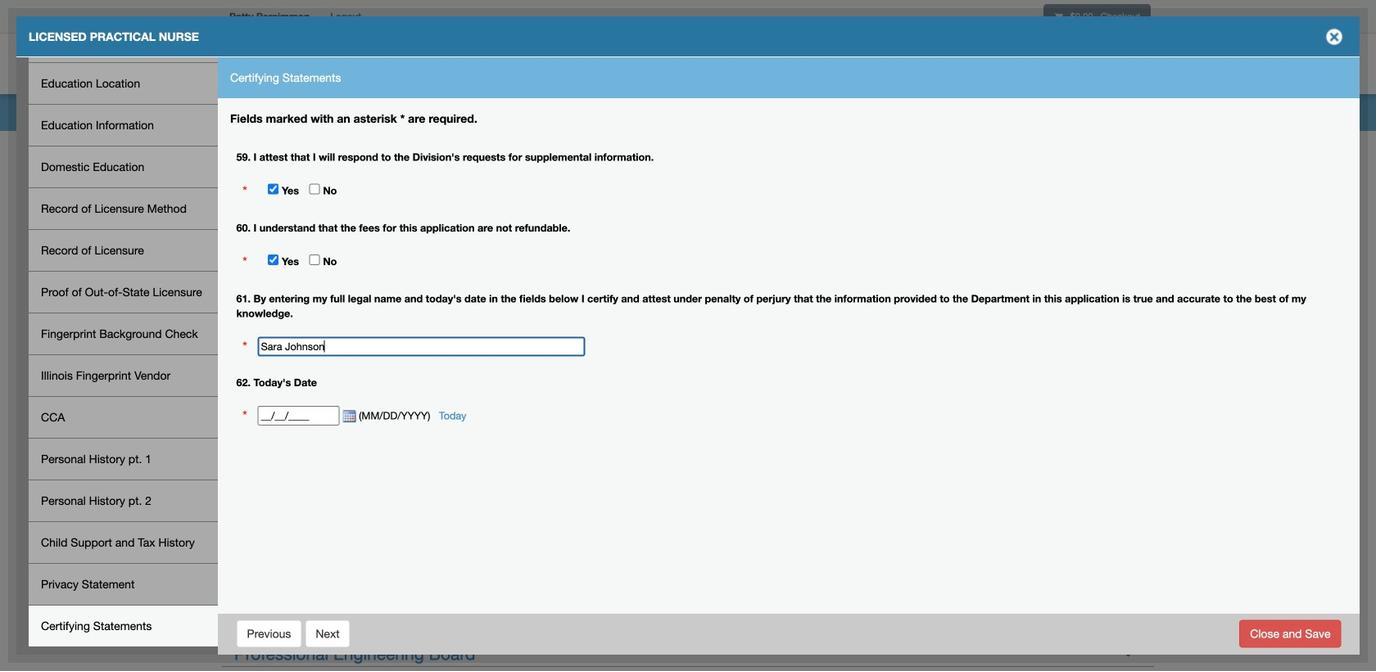 Task type: locate. For each thing, give the bounding box(es) containing it.
None text field
[[258, 337, 585, 357], [258, 406, 340, 426], [258, 337, 585, 357], [258, 406, 340, 426]]

None button
[[236, 621, 302, 648], [305, 621, 350, 648], [1240, 621, 1341, 648], [236, 621, 302, 648], [305, 621, 350, 648], [1240, 621, 1341, 648]]

None image field
[[340, 411, 356, 424]]

0 vertical spatial chevron down image
[[1120, 291, 1137, 308]]

illinois department of financial and professional regulation image
[[221, 37, 595, 89]]

2 chevron down image from the top
[[1120, 642, 1137, 659]]

1 vertical spatial chevron down image
[[1120, 642, 1137, 659]]

None checkbox
[[309, 184, 320, 195]]

chevron down image
[[1120, 291, 1137, 308], [1120, 642, 1137, 659]]

shopping cart image
[[1054, 12, 1063, 21]]

None checkbox
[[268, 184, 279, 195], [268, 255, 279, 265], [309, 255, 320, 265], [268, 184, 279, 195], [268, 255, 279, 265], [309, 255, 320, 265]]

close window image
[[1321, 24, 1348, 50]]



Task type: describe. For each thing, give the bounding box(es) containing it.
1 chevron down image from the top
[[1120, 291, 1137, 308]]



